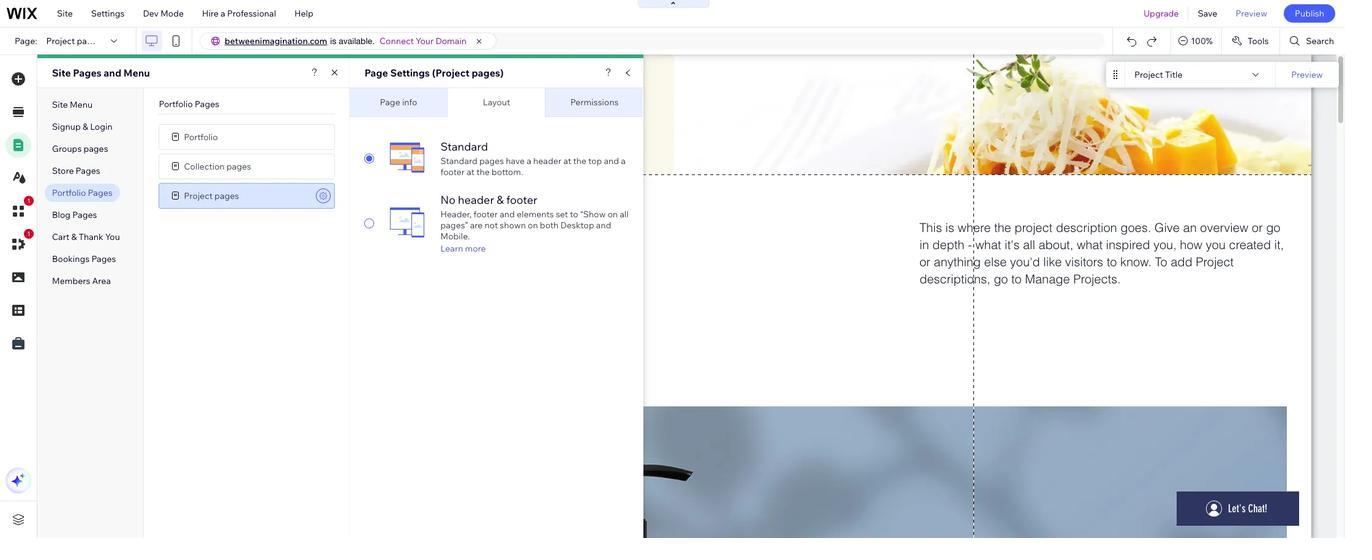 Task type: locate. For each thing, give the bounding box(es) containing it.
2 vertical spatial &
[[71, 231, 77, 243]]

1 button left cart
[[6, 229, 34, 257]]

mode
[[161, 8, 184, 19]]

preview down search button in the right of the page
[[1292, 69, 1323, 80]]

learn more button
[[441, 243, 486, 254]]

1 horizontal spatial at
[[564, 156, 571, 167]]

site
[[57, 8, 73, 19], [52, 67, 71, 79], [52, 99, 68, 110]]

set
[[556, 209, 568, 220]]

layout
[[483, 97, 510, 108]]

preview
[[1236, 8, 1268, 19], [1292, 69, 1323, 80]]

1 horizontal spatial menu
[[124, 67, 150, 79]]

1 horizontal spatial on
[[608, 209, 618, 220]]

0 vertical spatial settings
[[91, 8, 125, 19]]

0 horizontal spatial settings
[[91, 8, 125, 19]]

0 vertical spatial page
[[365, 67, 388, 79]]

portfolio pages
[[159, 99, 219, 110], [52, 187, 112, 198]]

site for site pages and menu
[[52, 67, 71, 79]]

0 vertical spatial portfolio pages
[[159, 99, 219, 110]]

save
[[1198, 8, 1218, 19]]

1 vertical spatial 1
[[27, 230, 31, 238]]

1 1 from the top
[[27, 197, 31, 205]]

no
[[441, 193, 456, 207]]

a right top
[[621, 156, 626, 167]]

1 horizontal spatial footer
[[474, 209, 498, 220]]

0 vertical spatial project pages
[[46, 36, 101, 47]]

settings up info
[[390, 67, 430, 79]]

members
[[52, 276, 90, 287]]

and inside standard standard pages have a header at the top and a footer at the bottom.
[[604, 156, 619, 167]]

menu down dev
[[124, 67, 150, 79]]

& left login
[[83, 121, 88, 132]]

at left top
[[564, 156, 571, 167]]

0 vertical spatial standard
[[441, 140, 488, 154]]

members area
[[52, 276, 111, 287]]

menu
[[124, 67, 150, 79], [70, 99, 93, 110]]

2 horizontal spatial &
[[497, 193, 504, 207]]

hire a professional
[[202, 8, 276, 19]]

header
[[533, 156, 562, 167], [458, 193, 494, 207]]

tools
[[1248, 36, 1269, 47]]

page for page info
[[380, 97, 400, 108]]

project
[[46, 36, 75, 47], [1135, 69, 1163, 80], [184, 190, 213, 201]]

page
[[365, 67, 388, 79], [380, 97, 400, 108]]

2 horizontal spatial a
[[621, 156, 626, 167]]

help
[[294, 8, 313, 19]]

bookings pages
[[52, 254, 116, 265]]

learn
[[441, 243, 463, 254]]

a right have
[[527, 156, 531, 167]]

0 horizontal spatial header
[[458, 193, 494, 207]]

2 vertical spatial site
[[52, 99, 68, 110]]

1 vertical spatial project pages
[[184, 190, 239, 201]]

& right cart
[[71, 231, 77, 243]]

on left all
[[608, 209, 618, 220]]

2 1 button from the top
[[6, 229, 34, 257]]

0 vertical spatial &
[[83, 121, 88, 132]]

on
[[608, 209, 618, 220], [528, 220, 538, 231]]

the
[[573, 156, 587, 167], [477, 167, 490, 178]]

page left info
[[380, 97, 400, 108]]

0 vertical spatial 1
[[27, 197, 31, 205]]

footer up elements
[[506, 193, 538, 207]]

cart & thank you
[[52, 231, 120, 243]]

0 horizontal spatial preview
[[1236, 8, 1268, 19]]

is available. connect your domain
[[330, 36, 467, 47]]

1
[[27, 197, 31, 205], [27, 230, 31, 238]]

project down collection
[[184, 190, 213, 201]]

standard down layout
[[441, 140, 488, 154]]

footer
[[441, 167, 465, 178], [506, 193, 538, 207], [474, 209, 498, 220]]

signup
[[52, 121, 81, 132]]

save button
[[1189, 0, 1227, 27]]

domain
[[436, 36, 467, 47]]

the left top
[[573, 156, 587, 167]]

all
[[620, 209, 629, 220]]

1 vertical spatial 1 button
[[6, 229, 34, 257]]

1 horizontal spatial preview
[[1292, 69, 1323, 80]]

preview up tools button
[[1236, 8, 1268, 19]]

on left both
[[528, 220, 538, 231]]

& up not
[[497, 193, 504, 207]]

a right hire
[[221, 8, 225, 19]]

1 vertical spatial project
[[1135, 69, 1163, 80]]

your
[[416, 36, 434, 47]]

preview button
[[1227, 0, 1277, 27], [1284, 67, 1331, 82]]

info
[[402, 97, 417, 108]]

1 vertical spatial standard
[[441, 156, 478, 167]]

1 vertical spatial &
[[497, 193, 504, 207]]

standard
[[441, 140, 488, 154], [441, 156, 478, 167]]

0 horizontal spatial footer
[[441, 167, 465, 178]]

1 vertical spatial menu
[[70, 99, 93, 110]]

1 vertical spatial header
[[458, 193, 494, 207]]

"show
[[580, 209, 606, 220]]

2 horizontal spatial footer
[[506, 193, 538, 207]]

2 1 from the top
[[27, 230, 31, 238]]

is
[[330, 36, 336, 46]]

preview for topmost preview button
[[1236, 8, 1268, 19]]

0 vertical spatial project
[[46, 36, 75, 47]]

0 horizontal spatial portfolio pages
[[52, 187, 112, 198]]

a
[[221, 8, 225, 19], [527, 156, 531, 167], [621, 156, 626, 167]]

project pages down collection pages
[[184, 190, 239, 201]]

betweenimagination.com
[[225, 36, 327, 47]]

0 horizontal spatial preview button
[[1227, 0, 1277, 27]]

pages"
[[441, 220, 468, 231]]

1 button
[[6, 196, 34, 224], [6, 229, 34, 257]]

at
[[564, 156, 571, 167], [467, 167, 475, 178]]

search button
[[1281, 28, 1345, 55]]

1 horizontal spatial portfolio pages
[[159, 99, 219, 110]]

page up "page info"
[[365, 67, 388, 79]]

0 vertical spatial menu
[[124, 67, 150, 79]]

both
[[540, 220, 559, 231]]

you
[[105, 231, 120, 243]]

2 vertical spatial portfolio
[[52, 187, 86, 198]]

& for cart & thank you
[[71, 231, 77, 243]]

0 vertical spatial 1 button
[[6, 196, 34, 224]]

project up 'site pages and menu' on the left top of the page
[[46, 36, 75, 47]]

standard up the no
[[441, 156, 478, 167]]

0 vertical spatial preview
[[1236, 8, 1268, 19]]

1 for 1st 1 button from the top
[[27, 197, 31, 205]]

1 vertical spatial preview
[[1292, 69, 1323, 80]]

project pages
[[46, 36, 101, 47], [184, 190, 239, 201]]

connect
[[380, 36, 414, 47]]

0 horizontal spatial project
[[46, 36, 75, 47]]

&
[[83, 121, 88, 132], [497, 193, 504, 207], [71, 231, 77, 243]]

header right have
[[533, 156, 562, 167]]

and right top
[[604, 156, 619, 167]]

pages down collection pages
[[215, 190, 239, 201]]

pages up 'site pages and menu' on the left top of the page
[[77, 36, 101, 47]]

100%
[[1191, 36, 1213, 47]]

1 horizontal spatial header
[[533, 156, 562, 167]]

1 button left blog
[[6, 196, 34, 224]]

pages
[[73, 67, 102, 79], [195, 99, 219, 110], [76, 165, 100, 176], [88, 187, 112, 198], [72, 209, 97, 220], [91, 254, 116, 265]]

preview button down search button in the right of the page
[[1284, 67, 1331, 82]]

elements
[[517, 209, 554, 220]]

0 vertical spatial header
[[533, 156, 562, 167]]

available.
[[339, 36, 375, 46]]

pages left have
[[479, 156, 504, 167]]

and up login
[[104, 67, 121, 79]]

pages)
[[472, 67, 504, 79]]

settings
[[91, 8, 125, 19], [390, 67, 430, 79]]

0 vertical spatial footer
[[441, 167, 465, 178]]

1 vertical spatial preview button
[[1284, 67, 1331, 82]]

portfolio
[[159, 99, 193, 110], [184, 131, 218, 142], [52, 187, 86, 198]]

footer inside standard standard pages have a header at the top and a footer at the bottom.
[[441, 167, 465, 178]]

and
[[104, 67, 121, 79], [604, 156, 619, 167], [500, 209, 515, 220], [596, 220, 611, 231]]

project pages up 'site pages and menu' on the left top of the page
[[46, 36, 101, 47]]

& for signup & login
[[83, 121, 88, 132]]

page settings (project pages)
[[365, 67, 504, 79]]

2 vertical spatial project
[[184, 190, 213, 201]]

0 horizontal spatial &
[[71, 231, 77, 243]]

preview button up tools button
[[1227, 0, 1277, 27]]

no header & footer header, footer and elements set to "show on all pages" are not shown on both desktop and mobile. learn more
[[441, 193, 629, 254]]

site for site
[[57, 8, 73, 19]]

1 horizontal spatial settings
[[390, 67, 430, 79]]

store pages
[[52, 165, 100, 176]]

the left bottom. at the left top of the page
[[477, 167, 490, 178]]

1 vertical spatial site
[[52, 67, 71, 79]]

menu up signup & login on the left
[[70, 99, 93, 110]]

1 horizontal spatial &
[[83, 121, 88, 132]]

pages
[[77, 36, 101, 47], [84, 143, 108, 154], [479, 156, 504, 167], [227, 161, 251, 172], [215, 190, 239, 201]]

header inside standard standard pages have a header at the top and a footer at the bottom.
[[533, 156, 562, 167]]

1 vertical spatial portfolio
[[184, 131, 218, 142]]

project title
[[1135, 69, 1183, 80]]

groups pages
[[52, 143, 108, 154]]

0 vertical spatial site
[[57, 8, 73, 19]]

preview for bottommost preview button
[[1292, 69, 1323, 80]]

thank
[[79, 231, 103, 243]]

header up header,
[[458, 193, 494, 207]]

footer left shown at the left of page
[[474, 209, 498, 220]]

hire
[[202, 8, 219, 19]]

1 vertical spatial page
[[380, 97, 400, 108]]

1 horizontal spatial preview button
[[1284, 67, 1331, 82]]

dev mode
[[143, 8, 184, 19]]

cart
[[52, 231, 69, 243]]

settings left dev
[[91, 8, 125, 19]]

project left title
[[1135, 69, 1163, 80]]

pages down login
[[84, 143, 108, 154]]

footer up the no
[[441, 167, 465, 178]]

at left bottom. at the left top of the page
[[467, 167, 475, 178]]

2 standard from the top
[[441, 156, 478, 167]]



Task type: vqa. For each thing, say whether or not it's contained in the screenshot.
"500"
no



Task type: describe. For each thing, give the bounding box(es) containing it.
collection
[[184, 161, 225, 172]]

blog pages
[[52, 209, 97, 220]]

tools button
[[1222, 28, 1280, 55]]

site pages and menu
[[52, 67, 150, 79]]

0 horizontal spatial at
[[467, 167, 475, 178]]

have
[[506, 156, 525, 167]]

1 standard from the top
[[441, 140, 488, 154]]

site menu
[[52, 99, 93, 110]]

publish button
[[1284, 4, 1336, 23]]

bookings
[[52, 254, 90, 265]]

1 horizontal spatial the
[[573, 156, 587, 167]]

top
[[589, 156, 602, 167]]

and right not
[[500, 209, 515, 220]]

0 horizontal spatial the
[[477, 167, 490, 178]]

0 horizontal spatial project pages
[[46, 36, 101, 47]]

publish
[[1295, 8, 1325, 19]]

and left all
[[596, 220, 611, 231]]

store
[[52, 165, 74, 176]]

1 for second 1 button
[[27, 230, 31, 238]]

signup & login
[[52, 121, 113, 132]]

0 horizontal spatial on
[[528, 220, 538, 231]]

100% button
[[1172, 28, 1222, 55]]

2 vertical spatial footer
[[474, 209, 498, 220]]

upgrade
[[1144, 8, 1179, 19]]

1 vertical spatial footer
[[506, 193, 538, 207]]

standard standard pages have a header at the top and a footer at the bottom.
[[441, 140, 626, 178]]

login
[[90, 121, 113, 132]]

1 vertical spatial settings
[[390, 67, 430, 79]]

1 horizontal spatial a
[[527, 156, 531, 167]]

& inside no header & footer header, footer and elements set to "show on all pages" are not shown on both desktop and mobile. learn more
[[497, 193, 504, 207]]

page info
[[380, 97, 417, 108]]

site for site menu
[[52, 99, 68, 110]]

permissions
[[571, 97, 619, 108]]

2 horizontal spatial project
[[1135, 69, 1163, 80]]

professional
[[227, 8, 276, 19]]

blog
[[52, 209, 71, 220]]

0 horizontal spatial menu
[[70, 99, 93, 110]]

1 horizontal spatial project
[[184, 190, 213, 201]]

desktop
[[561, 220, 594, 231]]

collection pages
[[184, 161, 251, 172]]

0 vertical spatial portfolio
[[159, 99, 193, 110]]

1 vertical spatial portfolio pages
[[52, 187, 112, 198]]

1 1 button from the top
[[6, 196, 34, 224]]

bottom.
[[492, 167, 523, 178]]

header,
[[441, 209, 472, 220]]

more
[[465, 243, 486, 254]]

mobile.
[[441, 231, 470, 242]]

to
[[570, 209, 578, 220]]

0 horizontal spatial a
[[221, 8, 225, 19]]

not
[[485, 220, 498, 231]]

dev
[[143, 8, 159, 19]]

header inside no header & footer header, footer and elements set to "show on all pages" are not shown on both desktop and mobile. learn more
[[458, 193, 494, 207]]

groups
[[52, 143, 82, 154]]

are
[[470, 220, 483, 231]]

pages right collection
[[227, 161, 251, 172]]

page for page settings (project pages)
[[365, 67, 388, 79]]

1 horizontal spatial project pages
[[184, 190, 239, 201]]

pages inside standard standard pages have a header at the top and a footer at the bottom.
[[479, 156, 504, 167]]

title
[[1165, 69, 1183, 80]]

area
[[92, 276, 111, 287]]

shown
[[500, 220, 526, 231]]

(project
[[432, 67, 470, 79]]

search
[[1306, 36, 1334, 47]]

0 vertical spatial preview button
[[1227, 0, 1277, 27]]



